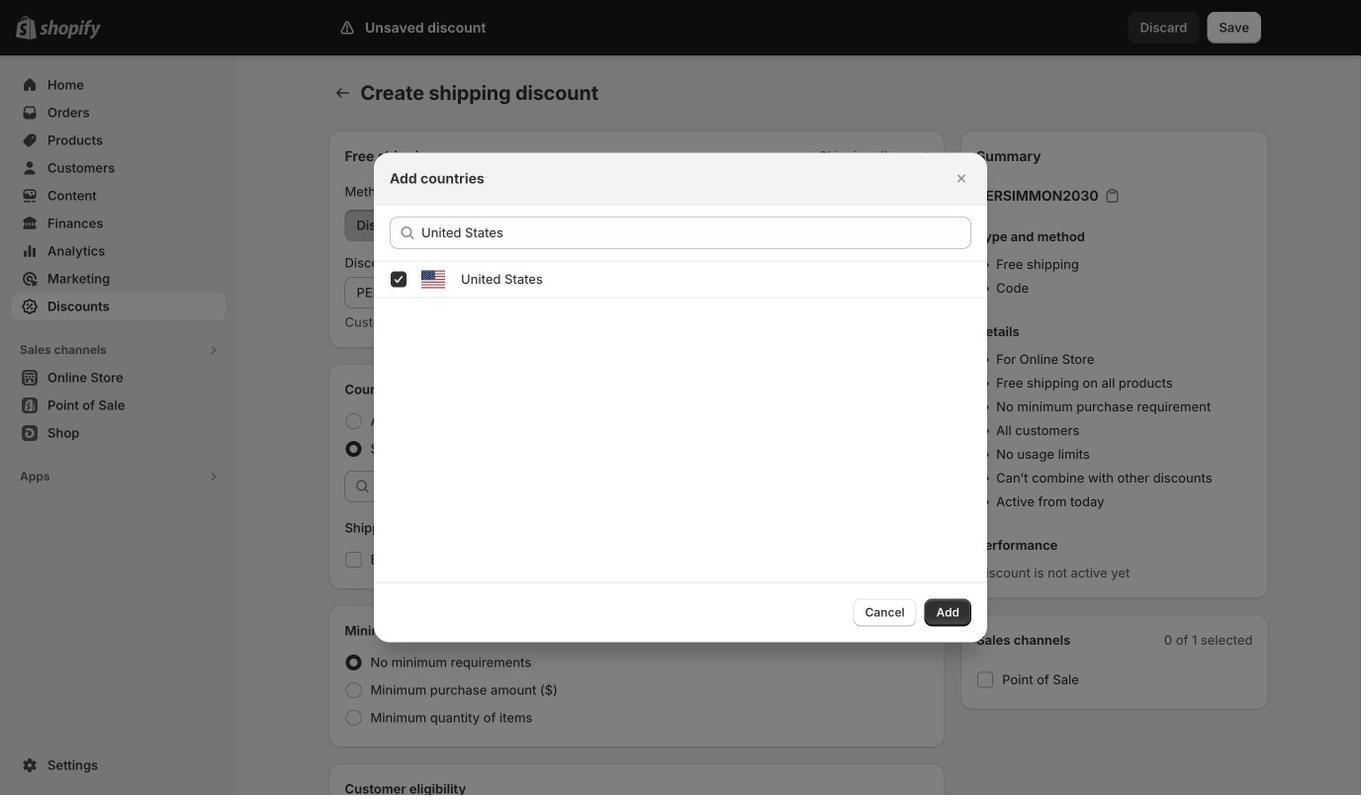 Task type: describe. For each thing, give the bounding box(es) containing it.
shopify image
[[40, 20, 101, 39]]

Search countries text field
[[422, 217, 972, 249]]



Task type: locate. For each thing, give the bounding box(es) containing it.
dialog
[[0, 153, 1362, 643]]



Task type: vqa. For each thing, say whether or not it's contained in the screenshot.
Enter time TEXT BOX
no



